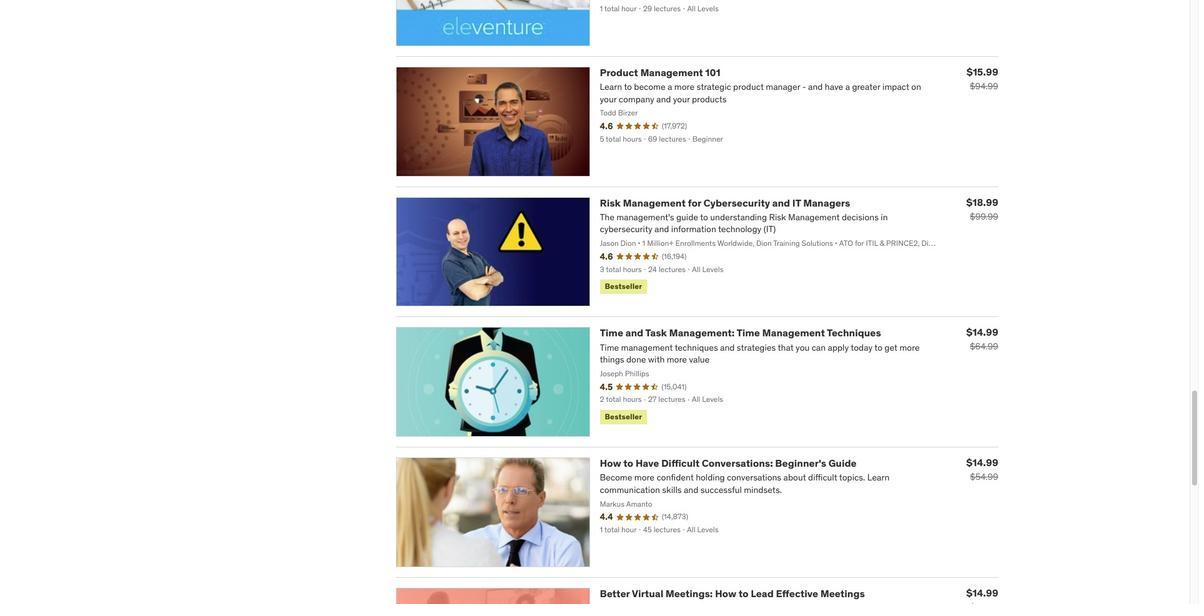 Task type: vqa. For each thing, say whether or not it's contained in the screenshot.
this at the bottom of page
no



Task type: locate. For each thing, give the bounding box(es) containing it.
$15.99
[[967, 65, 998, 78]]

0 vertical spatial $14.99
[[966, 326, 998, 339]]

and left it
[[772, 196, 790, 209]]

product management 101 link
[[600, 66, 721, 79]]

management left techniques
[[762, 327, 825, 339]]

1 horizontal spatial to
[[739, 588, 749, 600]]

$14.99 for $14.99
[[966, 587, 998, 600]]

it
[[792, 196, 801, 209]]

2 vertical spatial management
[[762, 327, 825, 339]]

$15.99 $94.99
[[967, 65, 998, 92]]

to left lead
[[739, 588, 749, 600]]

beginner's
[[775, 457, 826, 470]]

$94.99
[[970, 80, 998, 92]]

$14.99
[[966, 326, 998, 339], [966, 457, 998, 469], [966, 587, 998, 600]]

0 vertical spatial to
[[623, 457, 633, 470]]

how left have
[[600, 457, 621, 470]]

risk management for cybersecurity and it managers link
[[600, 196, 850, 209]]

time left task
[[600, 327, 623, 339]]

how to have difficult conversations: beginner's guide link
[[600, 457, 857, 470]]

and left task
[[626, 327, 643, 339]]

time right management:
[[737, 327, 760, 339]]

management for for
[[623, 196, 686, 209]]

risk management for cybersecurity and it managers
[[600, 196, 850, 209]]

time
[[600, 327, 623, 339], [737, 327, 760, 339]]

to
[[623, 457, 633, 470], [739, 588, 749, 600]]

1 vertical spatial to
[[739, 588, 749, 600]]

0 vertical spatial management
[[640, 66, 703, 79]]

0 horizontal spatial to
[[623, 457, 633, 470]]

product management 101
[[600, 66, 721, 79]]

management left 101
[[640, 66, 703, 79]]

0 horizontal spatial how
[[600, 457, 621, 470]]

$14.99 for $14.99 $54.99
[[966, 457, 998, 469]]

to left have
[[623, 457, 633, 470]]

$64.99
[[970, 341, 998, 353]]

difficult
[[661, 457, 700, 470]]

3 $14.99 from the top
[[966, 587, 998, 600]]

1 vertical spatial and
[[626, 327, 643, 339]]

task
[[645, 327, 667, 339]]

better
[[600, 588, 630, 600]]

how left lead
[[715, 588, 736, 600]]

1 vertical spatial how
[[715, 588, 736, 600]]

$14.99 $54.99
[[966, 457, 998, 483]]

time and task management: time management techniques
[[600, 327, 881, 339]]

0 horizontal spatial and
[[626, 327, 643, 339]]

managers
[[803, 196, 850, 209]]

2 $14.99 from the top
[[966, 457, 998, 469]]

1 horizontal spatial time
[[737, 327, 760, 339]]

and
[[772, 196, 790, 209], [626, 327, 643, 339]]

1 vertical spatial management
[[623, 196, 686, 209]]

virtual
[[632, 588, 663, 600]]

management left for on the right top of page
[[623, 196, 686, 209]]

1 vertical spatial $14.99
[[966, 457, 998, 469]]

management
[[640, 66, 703, 79], [623, 196, 686, 209], [762, 327, 825, 339]]

1 $14.99 from the top
[[966, 326, 998, 339]]

management for 101
[[640, 66, 703, 79]]

0 horizontal spatial time
[[600, 327, 623, 339]]

$18.99 $99.99
[[966, 196, 998, 222]]

2 vertical spatial $14.99
[[966, 587, 998, 600]]

1 horizontal spatial and
[[772, 196, 790, 209]]

have
[[636, 457, 659, 470]]

how
[[600, 457, 621, 470], [715, 588, 736, 600]]

0 vertical spatial and
[[772, 196, 790, 209]]

101
[[705, 66, 721, 79]]



Task type: describe. For each thing, give the bounding box(es) containing it.
time and task management: time management techniques link
[[600, 327, 881, 339]]

how to have difficult conversations: beginner's guide
[[600, 457, 857, 470]]

1 horizontal spatial how
[[715, 588, 736, 600]]

$18.99
[[966, 196, 998, 208]]

effective
[[776, 588, 818, 600]]

for
[[688, 196, 701, 209]]

management:
[[669, 327, 735, 339]]

guide
[[829, 457, 857, 470]]

product
[[600, 66, 638, 79]]

$14.99 for $14.99 $64.99
[[966, 326, 998, 339]]

techniques
[[827, 327, 881, 339]]

risk
[[600, 196, 621, 209]]

$99.99
[[970, 211, 998, 222]]

1 time from the left
[[600, 327, 623, 339]]

lead
[[751, 588, 774, 600]]

conversations:
[[702, 457, 773, 470]]

cybersecurity
[[704, 196, 770, 209]]

meetings
[[821, 588, 865, 600]]

$14.99 $64.99
[[966, 326, 998, 353]]

better virtual meetings: how to lead effective meetings
[[600, 588, 865, 600]]

2 time from the left
[[737, 327, 760, 339]]

0 vertical spatial how
[[600, 457, 621, 470]]

$54.99
[[970, 472, 998, 483]]

meetings:
[[666, 588, 713, 600]]

better virtual meetings: how to lead effective meetings link
[[600, 588, 865, 600]]



